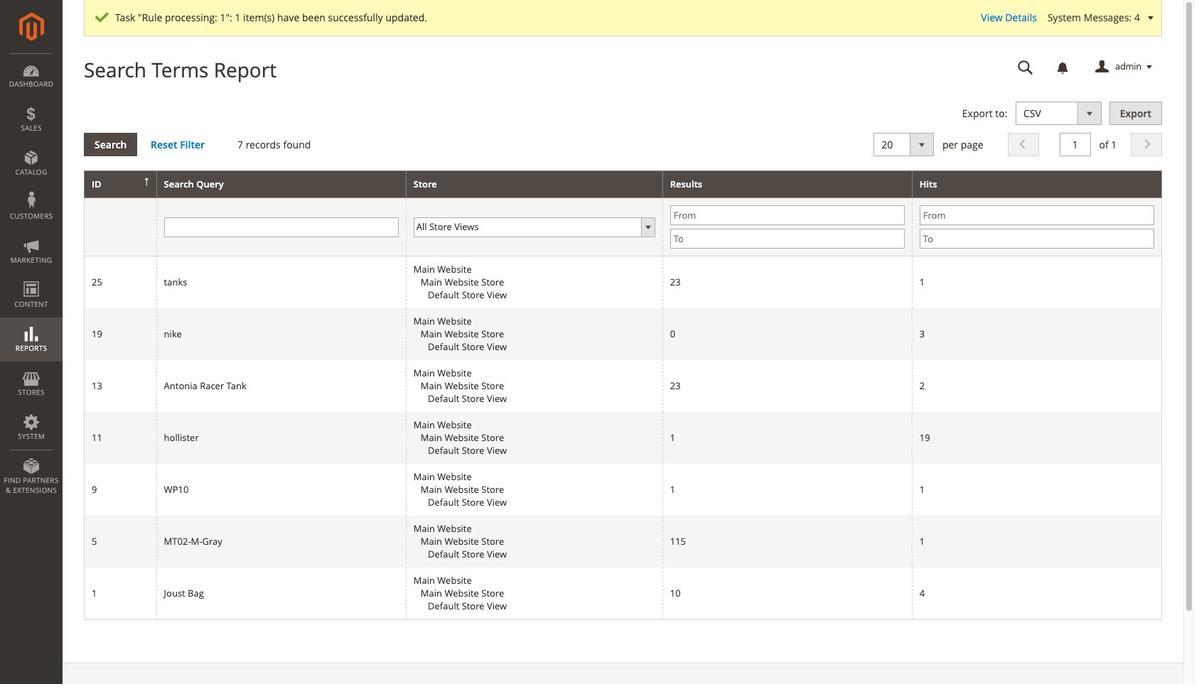 Task type: vqa. For each thing, say whether or not it's contained in the screenshot.
third To text field from left
no



Task type: locate. For each thing, give the bounding box(es) containing it.
None text field
[[1008, 55, 1044, 80], [1060, 133, 1091, 156], [1008, 55, 1044, 80], [1060, 133, 1091, 156]]

1 horizontal spatial to text field
[[920, 229, 1154, 249]]

1 horizontal spatial from text field
[[920, 206, 1154, 226]]

to text field for 2nd from text field
[[920, 229, 1154, 249]]

0 horizontal spatial from text field
[[670, 206, 905, 226]]

magento admin panel image
[[19, 12, 44, 41]]

2 to text field from the left
[[920, 229, 1154, 249]]

To text field
[[670, 229, 905, 249], [920, 229, 1154, 249]]

None text field
[[164, 217, 399, 237]]

1 to text field from the left
[[670, 229, 905, 249]]

menu bar
[[0, 53, 63, 503]]

2 from text field from the left
[[920, 206, 1154, 226]]

From text field
[[670, 206, 905, 226], [920, 206, 1154, 226]]

0 horizontal spatial to text field
[[670, 229, 905, 249]]



Task type: describe. For each thing, give the bounding box(es) containing it.
1 from text field from the left
[[670, 206, 905, 226]]

to text field for 2nd from text field from right
[[670, 229, 905, 249]]



